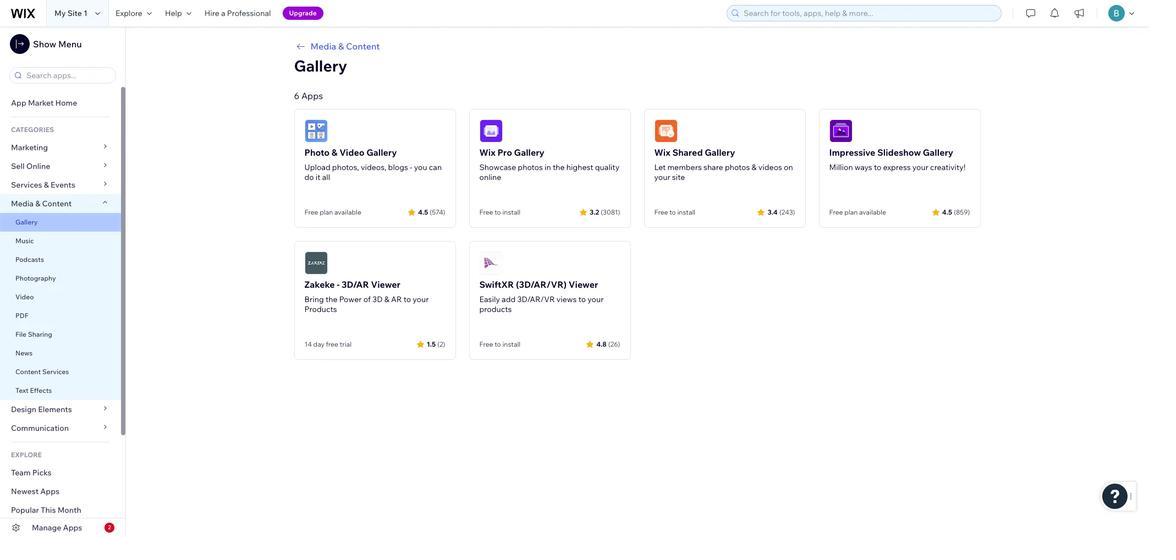 Task type: describe. For each thing, give the bounding box(es) containing it.
to down "site"
[[670, 208, 676, 216]]

sidebar element
[[0, 26, 126, 537]]

media & content link inside sidebar element
[[0, 194, 121, 213]]

impressive slideshow gallery logo image
[[830, 119, 853, 143]]

videos,
[[361, 162, 387, 172]]

photography link
[[0, 269, 121, 288]]

show
[[33, 39, 56, 50]]

wix for wix pro gallery
[[480, 147, 496, 158]]

video inside sidebar element
[[15, 293, 34, 301]]

1.5 (2)
[[427, 340, 446, 348]]

- inside "photo & video gallery upload photos, videos, blogs - you can do it all"
[[410, 162, 413, 172]]

professional
[[227, 8, 271, 18]]

site
[[68, 8, 82, 18]]

(243)
[[780, 208, 796, 216]]

team picks link
[[0, 464, 121, 482]]

& inside 'link'
[[44, 180, 49, 190]]

power
[[339, 295, 362, 304]]

Search apps... field
[[23, 68, 112, 83]]

4.8 (26)
[[597, 340, 621, 348]]

4.5 (859)
[[943, 208, 971, 216]]

can
[[429, 162, 442, 172]]

show menu button
[[10, 34, 82, 54]]

impressive slideshow gallery million ways to express your creativity!
[[830, 147, 966, 172]]

let
[[655, 162, 666, 172]]

communication
[[11, 423, 71, 433]]

videos
[[759, 162, 783, 172]]

install for (3d/ar/vr)
[[503, 340, 521, 348]]

apps for 6 apps
[[302, 90, 323, 101]]

popular this month link
[[0, 501, 121, 520]]

app market home link
[[0, 94, 121, 112]]

hire a professional
[[205, 8, 271, 18]]

trial
[[340, 340, 352, 348]]

quality
[[596, 162, 620, 172]]

explore
[[116, 8, 143, 18]]

shared
[[673, 147, 703, 158]]

your inside the wix shared gallery let members share photos & videos on your site
[[655, 172, 671, 182]]

Search for tools, apps, help & more... field
[[741, 6, 999, 21]]

communication link
[[0, 419, 121, 438]]

swiftxr (3d/ar/vr) viewer easily add 3d/ar/vr views to your products
[[480, 279, 604, 314]]

categories
[[11, 126, 54, 134]]

wix for wix shared gallery
[[655, 147, 671, 158]]

gallery inside the wix shared gallery let members share photos & videos on your site
[[705, 147, 736, 158]]

blogs
[[388, 162, 408, 172]]

zakeke
[[305, 279, 335, 290]]

0 vertical spatial media & content
[[311, 41, 380, 52]]

free for let
[[655, 208, 669, 216]]

plan for gallery
[[320, 208, 333, 216]]

photos,
[[332, 162, 359, 172]]

manage apps
[[32, 523, 82, 533]]

all
[[322, 172, 330, 182]]

picks
[[32, 468, 52, 478]]

3d/ar
[[342, 279, 369, 290]]

file
[[15, 330, 26, 339]]

0 vertical spatial content
[[346, 41, 380, 52]]

express
[[884, 162, 911, 172]]

sell online
[[11, 161, 50, 171]]

sell
[[11, 161, 25, 171]]

effects
[[30, 386, 52, 395]]

it
[[316, 172, 321, 182]]

swiftxr
[[480, 279, 514, 290]]

day
[[314, 340, 325, 348]]

free for gallery
[[305, 208, 318, 216]]

month
[[58, 505, 81, 515]]

- inside zakeke - 3d/ar viewer bring the power of 3d & ar to your products
[[337, 279, 340, 290]]

podcasts
[[15, 255, 44, 264]]

the inside wix pro gallery showcase photos in the highest quality online
[[553, 162, 565, 172]]

services inside content services link
[[42, 368, 69, 376]]

newest apps
[[11, 487, 59, 497]]

3.2 (3081)
[[590, 208, 621, 216]]

gallery inside "photo & video gallery upload photos, videos, blogs - you can do it all"
[[367, 147, 397, 158]]

team picks
[[11, 468, 52, 478]]

add
[[502, 295, 516, 304]]

gallery up 6 apps
[[294, 56, 347, 75]]

manage
[[32, 523, 61, 533]]

you
[[414, 162, 428, 172]]

products
[[480, 304, 512, 314]]

app market home
[[11, 98, 77, 108]]

photo & video gallery logo image
[[305, 119, 328, 143]]

free to install for shared
[[655, 208, 696, 216]]

free for showcase
[[480, 208, 494, 216]]

& inside the wix shared gallery let members share photos & videos on your site
[[752, 162, 757, 172]]

news
[[15, 349, 33, 357]]

apps for newest apps
[[40, 487, 59, 497]]

wix pro gallery logo image
[[480, 119, 503, 143]]

1 horizontal spatial media
[[311, 41, 337, 52]]

site
[[673, 172, 685, 182]]

upload
[[305, 162, 331, 172]]

to down online
[[495, 208, 501, 216]]

upgrade button
[[283, 7, 324, 20]]

creativity!
[[931, 162, 966, 172]]

file sharing
[[15, 330, 52, 339]]

free for easily
[[480, 340, 494, 348]]

6 apps
[[294, 90, 323, 101]]

photo & video gallery upload photos, videos, blogs - you can do it all
[[305, 147, 442, 182]]

a
[[221, 8, 225, 18]]

gallery inside impressive slideshow gallery million ways to express your creativity!
[[924, 147, 954, 158]]

help button
[[158, 0, 198, 26]]

3.2
[[590, 208, 600, 216]]

wix pro gallery showcase photos in the highest quality online
[[480, 147, 620, 182]]

services & events link
[[0, 176, 121, 194]]

media inside sidebar element
[[11, 199, 34, 209]]

3.4
[[768, 208, 778, 216]]



Task type: locate. For each thing, give the bounding box(es) containing it.
1 vertical spatial apps
[[40, 487, 59, 497]]

& inside "photo & video gallery upload photos, videos, blogs - you can do it all"
[[332, 147, 338, 158]]

0 vertical spatial apps
[[302, 90, 323, 101]]

design elements link
[[0, 400, 121, 419]]

plan down all
[[320, 208, 333, 216]]

gallery up music
[[15, 218, 38, 226]]

2 viewer from the left
[[569, 279, 599, 290]]

0 horizontal spatial wix
[[480, 147, 496, 158]]

2 photos from the left
[[725, 162, 751, 172]]

upgrade
[[289, 9, 317, 17]]

in
[[545, 162, 551, 172]]

explore
[[11, 451, 42, 459]]

0 horizontal spatial free plan available
[[305, 208, 362, 216]]

6
[[294, 90, 300, 101]]

pro
[[498, 147, 513, 158]]

events
[[51, 180, 75, 190]]

wix shared gallery logo image
[[655, 119, 678, 143]]

ways
[[855, 162, 873, 172]]

free plan available down the ways
[[830, 208, 887, 216]]

easily
[[480, 295, 500, 304]]

1 horizontal spatial photos
[[725, 162, 751, 172]]

4.5 for impressive slideshow gallery
[[943, 208, 953, 216]]

photo
[[305, 147, 330, 158]]

0 horizontal spatial apps
[[40, 487, 59, 497]]

2 vertical spatial apps
[[63, 523, 82, 533]]

media & content down upgrade button
[[311, 41, 380, 52]]

newest apps link
[[0, 482, 121, 501]]

your inside swiftxr (3d/ar/vr) viewer easily add 3d/ar/vr views to your products
[[588, 295, 604, 304]]

elements
[[38, 405, 72, 415]]

1 available from the left
[[335, 208, 362, 216]]

1 vertical spatial the
[[326, 295, 338, 304]]

install down "site"
[[678, 208, 696, 216]]

video
[[340, 147, 365, 158], [15, 293, 34, 301]]

14
[[305, 340, 312, 348]]

0 vertical spatial video
[[340, 147, 365, 158]]

design elements
[[11, 405, 72, 415]]

- left you
[[410, 162, 413, 172]]

2 vertical spatial content
[[15, 368, 41, 376]]

your right express
[[913, 162, 929, 172]]

2 wix from the left
[[655, 147, 671, 158]]

wix left pro
[[480, 147, 496, 158]]

plan for million
[[845, 208, 858, 216]]

1 vertical spatial media & content link
[[0, 194, 121, 213]]

4.8
[[597, 340, 607, 348]]

(2)
[[438, 340, 446, 348]]

1 photos from the left
[[518, 162, 543, 172]]

4.5
[[418, 208, 428, 216], [943, 208, 953, 216]]

2 horizontal spatial apps
[[302, 90, 323, 101]]

0 horizontal spatial media & content link
[[0, 194, 121, 213]]

gallery inside wix pro gallery showcase photos in the highest quality online
[[514, 147, 545, 158]]

available for million
[[860, 208, 887, 216]]

video up pdf
[[15, 293, 34, 301]]

install for pro
[[503, 208, 521, 216]]

1 horizontal spatial media & content
[[311, 41, 380, 52]]

my
[[54, 8, 66, 18]]

1 horizontal spatial the
[[553, 162, 565, 172]]

0 horizontal spatial the
[[326, 295, 338, 304]]

free to install down "products"
[[480, 340, 521, 348]]

the right in at the top
[[553, 162, 565, 172]]

2 horizontal spatial content
[[346, 41, 380, 52]]

to right views
[[579, 295, 586, 304]]

available down the ways
[[860, 208, 887, 216]]

your inside zakeke - 3d/ar viewer bring the power of 3d & ar to your products
[[413, 295, 429, 304]]

free to install down "site"
[[655, 208, 696, 216]]

& inside zakeke - 3d/ar viewer bring the power of 3d & ar to your products
[[385, 295, 390, 304]]

1 plan from the left
[[320, 208, 333, 216]]

text effects link
[[0, 381, 121, 400]]

home
[[55, 98, 77, 108]]

3.4 (243)
[[768, 208, 796, 216]]

market
[[28, 98, 54, 108]]

(26)
[[609, 340, 621, 348]]

media down services & events
[[11, 199, 34, 209]]

0 horizontal spatial -
[[337, 279, 340, 290]]

marketing
[[11, 143, 48, 152]]

media & content
[[311, 41, 380, 52], [11, 199, 72, 209]]

4.5 left (574)
[[418, 208, 428, 216]]

install down "products"
[[503, 340, 521, 348]]

content services
[[15, 368, 69, 376]]

1 horizontal spatial viewer
[[569, 279, 599, 290]]

available for gallery
[[335, 208, 362, 216]]

2 free plan available from the left
[[830, 208, 887, 216]]

media & content inside sidebar element
[[11, 199, 72, 209]]

free plan available for million
[[830, 208, 887, 216]]

popular
[[11, 505, 39, 515]]

0 vertical spatial media & content link
[[294, 40, 981, 53]]

0 vertical spatial -
[[410, 162, 413, 172]]

1 horizontal spatial available
[[860, 208, 887, 216]]

free down million
[[830, 208, 844, 216]]

free
[[326, 340, 339, 348]]

text
[[15, 386, 28, 395]]

0 horizontal spatial 4.5
[[418, 208, 428, 216]]

app
[[11, 98, 26, 108]]

your right "ar" on the left of the page
[[413, 295, 429, 304]]

zakeke - 3d/ar viewer logo image
[[305, 252, 328, 275]]

0 horizontal spatial video
[[15, 293, 34, 301]]

2
[[108, 524, 111, 531]]

gallery up share
[[705, 147, 736, 158]]

1 vertical spatial video
[[15, 293, 34, 301]]

photos right share
[[725, 162, 751, 172]]

pdf link
[[0, 307, 121, 325]]

0 vertical spatial media
[[311, 41, 337, 52]]

14 day free trial
[[305, 340, 352, 348]]

1 viewer from the left
[[371, 279, 401, 290]]

gallery inside sidebar element
[[15, 218, 38, 226]]

content
[[346, 41, 380, 52], [42, 199, 72, 209], [15, 368, 41, 376]]

podcasts link
[[0, 250, 121, 269]]

media & content down services & events
[[11, 199, 72, 209]]

0 horizontal spatial content
[[15, 368, 41, 376]]

swiftxr (3d/ar/vr) viewer logo image
[[480, 252, 503, 275]]

news link
[[0, 344, 121, 363]]

showcase
[[480, 162, 516, 172]]

1 horizontal spatial apps
[[63, 523, 82, 533]]

to inside impressive slideshow gallery million ways to express your creativity!
[[875, 162, 882, 172]]

4.5 for photo & video gallery
[[418, 208, 428, 216]]

1 vertical spatial media
[[11, 199, 34, 209]]

0 vertical spatial services
[[11, 180, 42, 190]]

gallery right pro
[[514, 147, 545, 158]]

gallery up videos,
[[367, 147, 397, 158]]

do
[[305, 172, 314, 182]]

apps down month
[[63, 523, 82, 533]]

available down photos,
[[335, 208, 362, 216]]

million
[[830, 162, 854, 172]]

- left 3d/ar
[[337, 279, 340, 290]]

share
[[704, 162, 724, 172]]

1 wix from the left
[[480, 147, 496, 158]]

viewer inside swiftxr (3d/ar/vr) viewer easily add 3d/ar/vr views to your products
[[569, 279, 599, 290]]

1 horizontal spatial wix
[[655, 147, 671, 158]]

free down "products"
[[480, 340, 494, 348]]

online
[[26, 161, 50, 171]]

photos inside the wix shared gallery let members share photos & videos on your site
[[725, 162, 751, 172]]

services down sell online
[[11, 180, 42, 190]]

0 horizontal spatial plan
[[320, 208, 333, 216]]

bring
[[305, 295, 324, 304]]

free to install down online
[[480, 208, 521, 216]]

apps inside "newest apps" link
[[40, 487, 59, 497]]

viewer up views
[[569, 279, 599, 290]]

0 horizontal spatial media
[[11, 199, 34, 209]]

free plan available for gallery
[[305, 208, 362, 216]]

music
[[15, 237, 34, 245]]

to right the ways
[[875, 162, 882, 172]]

gallery
[[294, 56, 347, 75], [367, 147, 397, 158], [514, 147, 545, 158], [705, 147, 736, 158], [924, 147, 954, 158], [15, 218, 38, 226]]

free for million
[[830, 208, 844, 216]]

your inside impressive slideshow gallery million ways to express your creativity!
[[913, 162, 929, 172]]

newest
[[11, 487, 39, 497]]

install down showcase
[[503, 208, 521, 216]]

free plan available
[[305, 208, 362, 216], [830, 208, 887, 216]]

0 horizontal spatial viewer
[[371, 279, 401, 290]]

slideshow
[[878, 147, 922, 158]]

services down news link
[[42, 368, 69, 376]]

to down "products"
[[495, 340, 501, 348]]

products
[[305, 304, 337, 314]]

free to install for (3d/ar/vr)
[[480, 340, 521, 348]]

design
[[11, 405, 36, 415]]

text effects
[[15, 386, 52, 395]]

to inside swiftxr (3d/ar/vr) viewer easily add 3d/ar/vr views to your products
[[579, 295, 586, 304]]

apps
[[302, 90, 323, 101], [40, 487, 59, 497], [63, 523, 82, 533]]

pdf
[[15, 312, 28, 320]]

1 horizontal spatial 4.5
[[943, 208, 953, 216]]

(574)
[[430, 208, 446, 216]]

1 horizontal spatial media & content link
[[294, 40, 981, 53]]

1 free plan available from the left
[[305, 208, 362, 216]]

1 horizontal spatial content
[[42, 199, 72, 209]]

apps for manage apps
[[63, 523, 82, 533]]

popular this month
[[11, 505, 81, 515]]

to right "ar" on the left of the page
[[404, 295, 411, 304]]

0 vertical spatial the
[[553, 162, 565, 172]]

free to install for pro
[[480, 208, 521, 216]]

3d/ar/vr
[[518, 295, 555, 304]]

1 horizontal spatial video
[[340, 147, 365, 158]]

media & content link
[[294, 40, 981, 53], [0, 194, 121, 213]]

2 plan from the left
[[845, 208, 858, 216]]

sell online link
[[0, 157, 121, 176]]

wix inside wix pro gallery showcase photos in the highest quality online
[[480, 147, 496, 158]]

free down do
[[305, 208, 318, 216]]

viewer up the 3d
[[371, 279, 401, 290]]

gallery up creativity!
[[924, 147, 954, 158]]

apps right 6
[[302, 90, 323, 101]]

members
[[668, 162, 702, 172]]

0 horizontal spatial available
[[335, 208, 362, 216]]

wix shared gallery let members share photos & videos on your site
[[655, 147, 794, 182]]

free down online
[[480, 208, 494, 216]]

free down let
[[655, 208, 669, 216]]

1.5
[[427, 340, 436, 348]]

your right views
[[588, 295, 604, 304]]

1 vertical spatial content
[[42, 199, 72, 209]]

3d
[[373, 295, 383, 304]]

free plan available down all
[[305, 208, 362, 216]]

your left "site"
[[655, 172, 671, 182]]

services inside services & events 'link'
[[11, 180, 42, 190]]

2 4.5 from the left
[[943, 208, 953, 216]]

media down upgrade button
[[311, 41, 337, 52]]

photos
[[518, 162, 543, 172], [725, 162, 751, 172]]

video inside "photo & video gallery upload photos, videos, blogs - you can do it all"
[[340, 147, 365, 158]]

plan down million
[[845, 208, 858, 216]]

1 horizontal spatial -
[[410, 162, 413, 172]]

(3081)
[[601, 208, 621, 216]]

help
[[165, 8, 182, 18]]

1 vertical spatial media & content
[[11, 199, 72, 209]]

1 vertical spatial -
[[337, 279, 340, 290]]

install for shared
[[678, 208, 696, 216]]

this
[[41, 505, 56, 515]]

0 horizontal spatial media & content
[[11, 199, 72, 209]]

viewer inside zakeke - 3d/ar viewer bring the power of 3d & ar to your products
[[371, 279, 401, 290]]

(859)
[[955, 208, 971, 216]]

photos left in at the top
[[518, 162, 543, 172]]

1 4.5 from the left
[[418, 208, 428, 216]]

1 horizontal spatial plan
[[845, 208, 858, 216]]

1 horizontal spatial free plan available
[[830, 208, 887, 216]]

services & events
[[11, 180, 75, 190]]

the inside zakeke - 3d/ar viewer bring the power of 3d & ar to your products
[[326, 295, 338, 304]]

wix inside the wix shared gallery let members share photos & videos on your site
[[655, 147, 671, 158]]

highest
[[567, 162, 594, 172]]

the right bring
[[326, 295, 338, 304]]

wix up let
[[655, 147, 671, 158]]

apps up this
[[40, 487, 59, 497]]

to inside zakeke - 3d/ar viewer bring the power of 3d & ar to your products
[[404, 295, 411, 304]]

2 available from the left
[[860, 208, 887, 216]]

marketing link
[[0, 138, 121, 157]]

0 horizontal spatial photos
[[518, 162, 543, 172]]

of
[[364, 295, 371, 304]]

photos inside wix pro gallery showcase photos in the highest quality online
[[518, 162, 543, 172]]

hire
[[205, 8, 220, 18]]

1 vertical spatial services
[[42, 368, 69, 376]]

menu
[[58, 39, 82, 50]]

4.5 left (859)
[[943, 208, 953, 216]]

video up photos,
[[340, 147, 365, 158]]

4.5 (574)
[[418, 208, 446, 216]]

hire a professional link
[[198, 0, 278, 26]]



Task type: vqa. For each thing, say whether or not it's contained in the screenshot.
the topmost Services
yes



